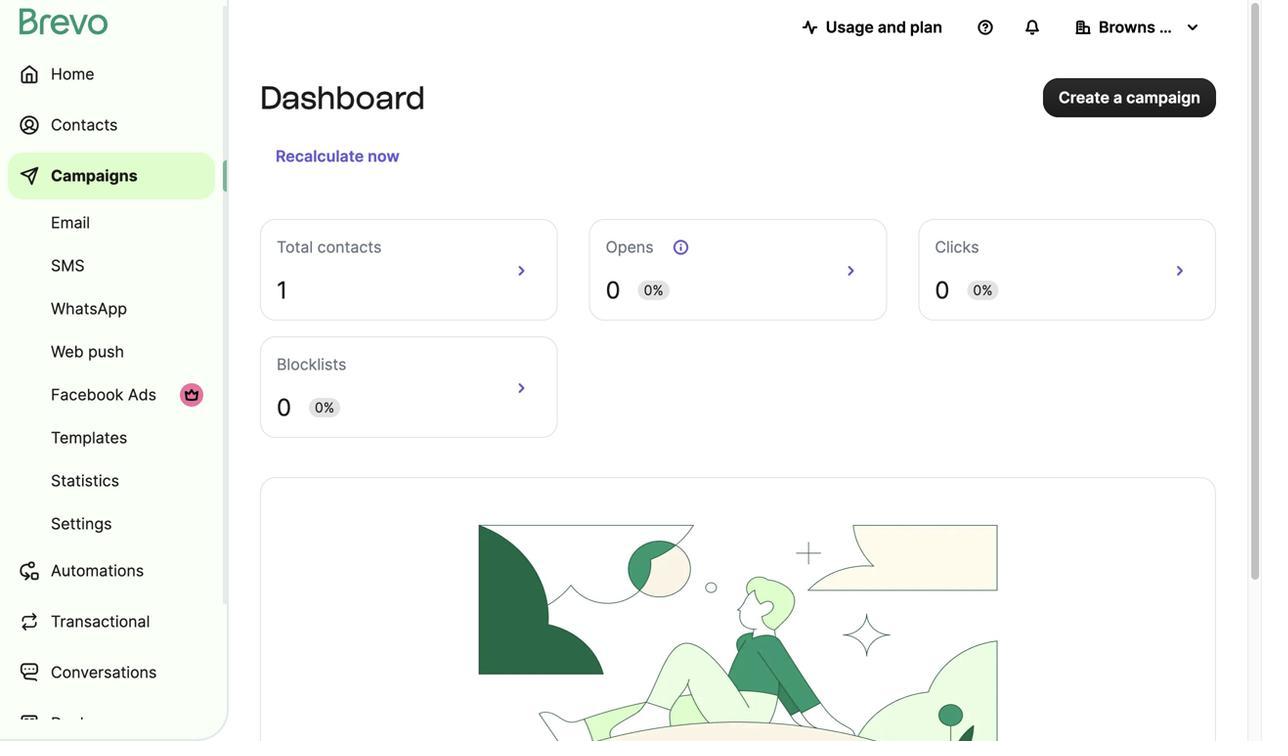 Task type: vqa. For each thing, say whether or not it's contained in the screenshot.
leftmost 0
yes



Task type: locate. For each thing, give the bounding box(es) containing it.
1
[[277, 276, 288, 305]]

0 for clicks
[[936, 276, 950, 305]]

browns enterprise button
[[1060, 8, 1238, 47]]

0 down blocklists
[[277, 393, 292, 422]]

campaigns link
[[8, 153, 215, 200]]

1 horizontal spatial 0%
[[644, 282, 664, 299]]

0% for clicks
[[974, 282, 993, 299]]

and
[[878, 18, 907, 37]]

0% for blocklists
[[315, 400, 335, 416]]

usage
[[826, 18, 874, 37]]

automations link
[[8, 548, 215, 595]]

0 down opens
[[606, 276, 621, 305]]

0% down the clicks
[[974, 282, 993, 299]]

push
[[88, 342, 124, 361]]

facebook ads link
[[8, 376, 215, 415]]

contacts
[[51, 115, 118, 135]]

contacts
[[318, 238, 382, 257]]

2 horizontal spatial 0%
[[974, 282, 993, 299]]

0
[[606, 276, 621, 305], [936, 276, 950, 305], [277, 393, 292, 422]]

settings link
[[8, 505, 215, 544]]

settings
[[51, 515, 112, 534]]

opens
[[606, 238, 654, 257]]

deals link
[[8, 700, 215, 742]]

usage and plan button
[[787, 8, 959, 47]]

dashboard
[[260, 79, 425, 116]]

0 horizontal spatial 0%
[[315, 400, 335, 416]]

facebook
[[51, 385, 124, 405]]

0% down opens
[[644, 282, 664, 299]]

1 horizontal spatial 0
[[606, 276, 621, 305]]

whatsapp link
[[8, 290, 215, 329]]

total
[[277, 238, 313, 257]]

0% down blocklists
[[315, 400, 335, 416]]

0 horizontal spatial 0
[[277, 393, 292, 422]]

home link
[[8, 51, 215, 98]]

2 horizontal spatial 0
[[936, 276, 950, 305]]

0 down the clicks
[[936, 276, 950, 305]]

email link
[[8, 203, 215, 243]]

conversations link
[[8, 650, 215, 697]]

sms
[[51, 256, 85, 275]]

0%
[[644, 282, 664, 299], [974, 282, 993, 299], [315, 400, 335, 416]]

contacts link
[[8, 102, 215, 149]]



Task type: describe. For each thing, give the bounding box(es) containing it.
web
[[51, 342, 84, 361]]

web push
[[51, 342, 124, 361]]

recalculate
[[276, 147, 364, 166]]

total contacts
[[277, 238, 382, 257]]

templates link
[[8, 419, 215, 458]]

campaign
[[1127, 88, 1201, 107]]

plan
[[911, 18, 943, 37]]

left___rvooi image
[[184, 387, 200, 403]]

home
[[51, 65, 95, 84]]

recalculate now button
[[268, 141, 408, 172]]

blocklists
[[277, 355, 347, 374]]

a
[[1114, 88, 1123, 107]]

conversations
[[51, 663, 157, 682]]

recalculate now
[[276, 147, 400, 166]]

email
[[51, 213, 90, 232]]

deals
[[51, 714, 92, 733]]

whatsapp
[[51, 299, 127, 318]]

statistics link
[[8, 462, 215, 501]]

facebook ads
[[51, 385, 157, 405]]

campaigns
[[51, 166, 138, 185]]

transactional link
[[8, 599, 215, 646]]

transactional
[[51, 612, 150, 631]]

statistics
[[51, 472, 119, 491]]

enterprise
[[1160, 18, 1238, 37]]

create a campaign
[[1059, 88, 1201, 107]]

web push link
[[8, 333, 215, 372]]

browns enterprise
[[1100, 18, 1238, 37]]

clicks
[[936, 238, 980, 257]]

ads
[[128, 385, 157, 405]]

create a campaign button
[[1044, 78, 1217, 117]]

browns
[[1100, 18, 1156, 37]]

templates
[[51, 428, 127, 448]]

usage and plan
[[826, 18, 943, 37]]

now
[[368, 147, 400, 166]]

automations
[[51, 562, 144, 581]]

0 for blocklists
[[277, 393, 292, 422]]

sms link
[[8, 247, 215, 286]]

create
[[1059, 88, 1110, 107]]



